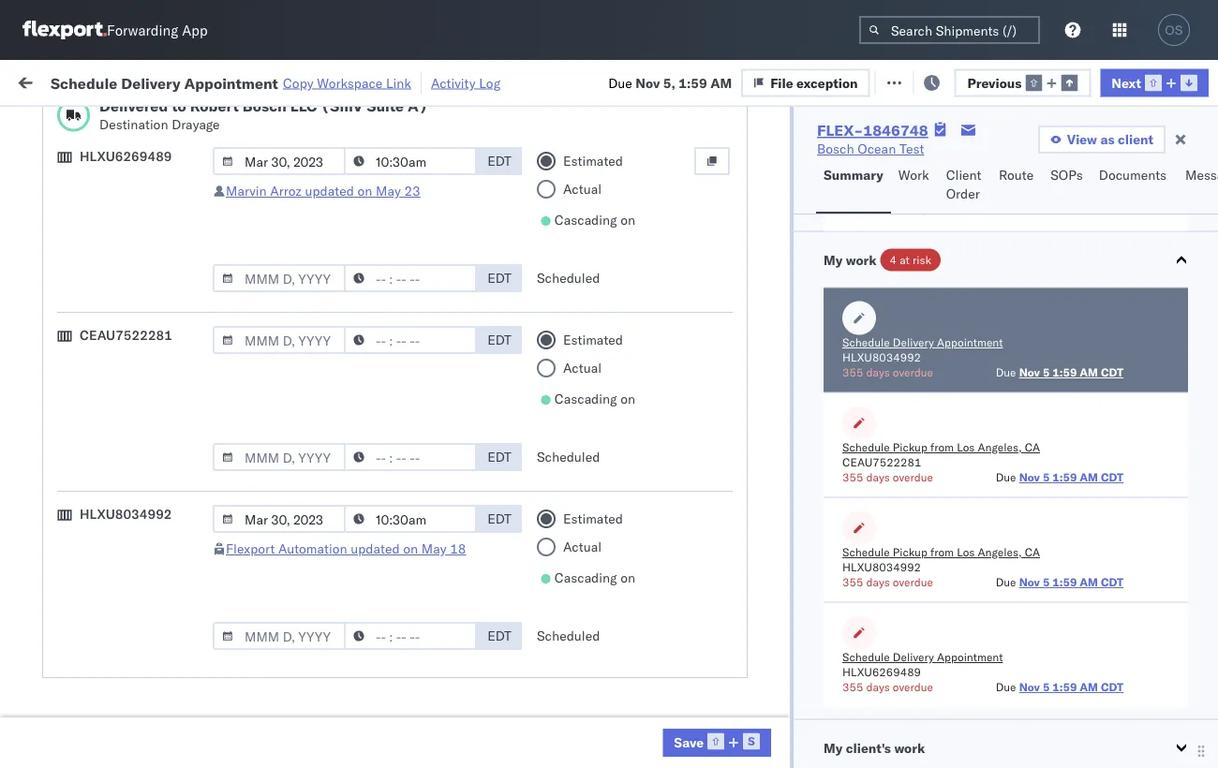 Task type: describe. For each thing, give the bounding box(es) containing it.
delivered
[[99, 97, 168, 115]]

scheduled for flexport automation updated on may 18
[[537, 628, 600, 645]]

2 mmm d, yyyy text field from the top
[[213, 326, 346, 354]]

2 estimated from the top
[[563, 332, 623, 348]]

schedule pickup from rotterdam, netherlands button
[[43, 672, 266, 711]]

flexport demo consignee for upload customs clearance documents
[[696, 188, 849, 204]]

nov 5 1:59 am cdt button for schedule pickup from los angeles, ca hlxu8034992
[[1020, 576, 1124, 590]]

205
[[431, 73, 455, 89]]

1 -- : -- -- text field from the top
[[344, 264, 477, 293]]

1 horizontal spatial exception
[[926, 73, 987, 89]]

account for schedule delivery appointment
[[914, 642, 963, 658]]

schedule delivery appointment copy workspace link
[[51, 73, 411, 92]]

4 fcl from the top
[[616, 312, 639, 328]]

summary button
[[817, 158, 891, 214]]

forwarding app link
[[23, 21, 208, 39]]

5 ocean fcl from the top
[[574, 353, 639, 369]]

schedule pickup from los angeles, ca for second schedule pickup from los angeles, ca 'link' from the bottom
[[43, 590, 253, 625]]

pickup inside schedule pickup from rotterdam, netherlands
[[102, 673, 142, 689]]

9 ocean fcl from the top
[[574, 518, 639, 534]]

test inside "link"
[[900, 141, 925, 157]]

documents inside the upload customs clearance documents
[[43, 196, 111, 213]]

confirm delivery
[[43, 558, 143, 575]]

due for schedule pickup from los angeles, ca ceau7522281
[[996, 471, 1017, 485]]

message (0)
[[251, 73, 328, 89]]

los inside schedule pickup from los angeles, ca hlxu8034992
[[957, 546, 975, 560]]

mode
[[574, 153, 603, 167]]

ocean inside "link"
[[858, 141, 897, 157]]

consignee inside button
[[818, 153, 871, 167]]

cst, for schedule delivery appointment link for 10:30 pm cst, jan 23, 2023
[[366, 642, 395, 658]]

schedule pickup from los angeles, ca for 3rd schedule pickup from los angeles, ca 'link' from the top
[[43, 384, 253, 419]]

5 for schedule pickup from los angeles, ca hlxu8034992
[[1043, 576, 1050, 590]]

3 flex-1889466 from the top
[[1035, 559, 1132, 576]]

205 on track
[[431, 73, 507, 89]]

2 cascading on from the top
[[555, 391, 636, 407]]

cdt for schedule delivery appointment hlxu6269489
[[1102, 681, 1124, 695]]

2 -- : -- -- text field from the top
[[344, 505, 477, 533]]

schedule inside "schedule pickup from los angeles, ca ceau7522281"
[[843, 441, 890, 455]]

route
[[999, 167, 1034, 183]]

messa button
[[1179, 158, 1219, 214]]

arroz
[[270, 183, 302, 199]]

upload customs clearance documents
[[43, 178, 205, 213]]

1662119
[[1075, 724, 1132, 741]]

2 ceau7522 from the top
[[1155, 270, 1219, 286]]

1 fcl from the top
[[616, 188, 639, 204]]

(0)
[[304, 73, 328, 89]]

workitem
[[21, 153, 70, 167]]

overdue for schedule delivery appointment hlxu8034992
[[893, 366, 934, 380]]

ca inside "schedule pickup from los angeles, ca ceau7522281"
[[1025, 441, 1041, 455]]

marvin arroz updated on may 23 button
[[226, 183, 421, 199]]

robert
[[190, 97, 239, 115]]

1 mmm d, yyyy text field from the top
[[213, 147, 346, 175]]

nov 5 1:59 am cdt button for schedule delivery appointment hlxu8034992
[[1020, 366, 1124, 380]]

overdue for schedule pickup from los angeles, ca ceau7522281
[[893, 471, 934, 485]]

3 1889466 from the top
[[1075, 559, 1132, 576]]

6 ocean fcl from the top
[[574, 394, 639, 411]]

vandelay west
[[818, 724, 905, 741]]

schedule delivery appointment link for 1:59 am cdt, nov 5, 2022
[[43, 351, 231, 370]]

days for schedule pickup from los angeles, ca hlxu8034992
[[867, 576, 890, 590]]

integration test account - karl lagerfeld for schedule delivery appointment
[[818, 642, 1062, 658]]

container numbers button
[[1146, 142, 1219, 175]]

delivery inside 'link'
[[94, 558, 143, 575]]

6 fcl from the top
[[616, 394, 639, 411]]

schedule delivery appointment link for 10:30 pm cst, jan 23, 2023
[[43, 640, 231, 659]]

resize handle column header for the consignee button
[[973, 145, 996, 769]]

edt for 2nd -- : -- -- text box from the top of the page
[[488, 332, 512, 348]]

flex-1889466 for schedule delivery appointment
[[1035, 477, 1132, 493]]

schedule pickup from rotterdam, netherlands
[[43, 673, 243, 708]]

10 ocean fcl from the top
[[574, 559, 639, 576]]

client order
[[947, 167, 982, 202]]

edt for first -- : -- -- text box from the bottom of the page
[[488, 628, 512, 645]]

0 vertical spatial my work
[[19, 68, 102, 94]]

vandelay for vandelay
[[696, 724, 750, 741]]

by
[[931, 187, 943, 201]]

from for schedule pickup from rotterdam, netherlands link
[[146, 673, 173, 689]]

ca for second schedule pickup from los angeles, ca 'link' from the bottom
[[43, 609, 61, 625]]

schedule pickup from los angeles, ca for 1st schedule pickup from los angeles, ca 'link' from the bottom
[[43, 714, 253, 749]]

client name
[[696, 153, 759, 167]]

schedule delivery appointment hlxu8034992
[[843, 336, 1004, 365]]

flexport automation updated on may 18
[[226, 541, 466, 557]]

due nov 5 1:59 am cdt for schedule delivery appointment hlxu6269489
[[996, 681, 1124, 695]]

5 for schedule pickup from los angeles, ca ceau7522281
[[1043, 471, 1050, 485]]

ca for confirm pickup from los angeles, ca link
[[43, 526, 61, 543]]

1889466 for schedule pickup from los angeles, ca
[[1075, 435, 1132, 452]]

cascading on for marvin arroz updated on may 23
[[555, 212, 636, 228]]

4 ceau7522 from the top
[[1155, 353, 1219, 369]]

8 ocean fcl from the top
[[574, 477, 639, 493]]

edt for 3rd -- : -- -- text box
[[488, 449, 512, 465]]

msdu7304
[[1155, 600, 1219, 616]]

delivered to robert bosch llc (smv suite a) destination drayage
[[99, 97, 428, 133]]

due nov 5, 1:59 am
[[609, 74, 732, 91]]

resize handle column header for workitem 'button'
[[268, 145, 291, 769]]

flexport for schedule pickup from los angeles, ca
[[696, 601, 745, 617]]

import work button
[[150, 60, 244, 102]]

angeles, inside confirm pickup from los angeles, ca
[[194, 508, 245, 524]]

1 ceau7522 from the top
[[1155, 229, 1219, 245]]

karl for schedule delivery appointment
[[978, 642, 1002, 658]]

14, for schedule pickup from los angeles, ca
[[419, 435, 439, 452]]

24,
[[419, 559, 439, 576]]

3 ocean fcl from the top
[[574, 270, 639, 287]]

customs
[[89, 178, 142, 194]]

5 ceau7522 from the top
[[1155, 394, 1219, 410]]

0 vertical spatial my
[[19, 68, 49, 94]]

4 ocean fcl from the top
[[574, 312, 639, 328]]

due up mode button
[[609, 74, 633, 91]]

risk for 4 at risk
[[913, 254, 932, 268]]

aug
[[392, 188, 417, 204]]

flexport automation updated on may 18 button
[[226, 541, 466, 557]]

by:
[[68, 115, 86, 131]]

progress
[[292, 116, 339, 130]]

0 vertical spatial work
[[54, 68, 102, 94]]

1660288
[[1075, 188, 1132, 204]]

actual for flexport automation updated on may 18
[[563, 539, 602, 555]]

11 fcl from the top
[[616, 642, 639, 658]]

confirm for confirm pickup from los angeles, ca
[[43, 508, 91, 524]]

ca for fourth schedule pickup from los angeles, ca 'link' from the top of the page
[[43, 444, 61, 460]]

snooze
[[508, 153, 545, 167]]

cascading on for flexport automation updated on may 18
[[555, 570, 636, 586]]

client for client order
[[947, 167, 982, 183]]

numbers
[[1155, 161, 1201, 175]]

759
[[344, 73, 369, 89]]

pickup inside "schedule pickup from los angeles, ca ceau7522281"
[[893, 441, 928, 455]]

view as client button
[[1039, 126, 1166, 154]]

confirm delivery link
[[43, 557, 143, 576]]

link
[[386, 75, 411, 91]]

flex-1893174
[[1035, 601, 1132, 617]]

girish
[[946, 187, 977, 201]]

1:59 am cst, dec 14, 2022 for schedule pickup from los angeles, ca
[[302, 435, 475, 452]]

my client's work button
[[794, 721, 1219, 769]]

confirm pickup from los angeles, ca button
[[43, 507, 266, 546]]

ca for 3rd schedule pickup from los angeles, ca 'link' from the top
[[43, 403, 61, 419]]

4 -- : -- -- text field from the top
[[344, 623, 477, 651]]

activity
[[431, 75, 476, 91]]

dec for schedule delivery appointment
[[391, 477, 416, 493]]

os button
[[1153, 8, 1196, 52]]

4 at risk
[[890, 254, 932, 268]]

days for schedule pickup from los angeles, ca ceau7522281
[[867, 471, 890, 485]]

schedule inside schedule delivery appointment hlxu8034992
[[843, 336, 890, 350]]

edt for second -- : -- -- text field
[[488, 511, 512, 527]]

3 schedule pickup from los angeles, ca link from the top
[[43, 383, 266, 420]]

1 horizontal spatial my work
[[824, 252, 877, 269]]

0 vertical spatial documents
[[1100, 167, 1167, 183]]

cst, for schedule delivery appointment link related to 1:59 am cst, dec 14, 2022
[[358, 477, 388, 493]]

355 days overdue for schedule delivery appointment hlxu6269489
[[843, 681, 934, 695]]

ca for first schedule pickup from los angeles, ca 'link' from the top of the page
[[43, 279, 61, 295]]

documents button
[[1092, 158, 1179, 214]]

bookings
[[818, 601, 872, 617]]

hlxu8034992 inside schedule pickup from los angeles, ca hlxu8034992
[[843, 561, 922, 575]]

forwarding app
[[107, 21, 208, 39]]

filtered
[[19, 115, 64, 131]]

sops button
[[1044, 158, 1092, 214]]

confirm pickup from los angeles, ca
[[43, 508, 245, 543]]

sops
[[1051, 167, 1083, 183]]

appointment inside schedule delivery appointment hlxu6269489
[[938, 651, 1004, 665]]

client order button
[[939, 158, 992, 214]]

flex-1846748 link
[[818, 121, 929, 140]]

deadline button
[[293, 149, 480, 168]]

759 at risk
[[344, 73, 409, 89]]

- for schedule pickup from rotterdam, netherlands
[[967, 683, 975, 699]]

355 for schedule pickup from los angeles, ca hlxu8034992
[[843, 576, 864, 590]]

- for schedule delivery appointment
[[967, 642, 975, 658]]

1 horizontal spatial work
[[846, 252, 877, 269]]

1 vertical spatial hlxu8034992
[[80, 506, 172, 523]]

Search Shipments (/) text field
[[860, 16, 1041, 44]]

gvcu5265 for schedule delivery appointment
[[1155, 641, 1219, 658]]

khemchandani
[[980, 187, 1056, 201]]

confirm pickup from los angeles, ca link
[[43, 507, 266, 544]]

hlxu6269489 inside schedule delivery appointment hlxu6269489
[[843, 666, 922, 680]]

2 cascading from the top
[[555, 391, 617, 407]]

container numbers
[[1155, 146, 1205, 175]]

2 ocean fcl from the top
[[574, 229, 639, 246]]

log
[[479, 75, 501, 91]]

3 ceau7522 from the top
[[1155, 311, 1219, 328]]

save button
[[663, 729, 772, 758]]

:
[[134, 116, 138, 130]]

6:00
[[302, 518, 330, 534]]

risk for 759 at risk
[[387, 73, 409, 89]]

schedule pickup from los angeles, ca hlxu8034992
[[843, 546, 1041, 575]]

gvcu5265 for schedule pickup from rotterdam, netherlands
[[1155, 683, 1219, 699]]

import work
[[158, 73, 236, 89]]

23
[[404, 183, 421, 199]]

8 fcl from the top
[[616, 477, 639, 493]]

for
[[179, 116, 194, 130]]

1 ocean fcl from the top
[[574, 188, 639, 204]]

23, for dec
[[418, 518, 438, 534]]

12:58
[[888, 202, 919, 216]]

lagerfeld for schedule delivery appointment
[[1006, 642, 1062, 658]]

flex id button
[[996, 149, 1127, 168]]

ready
[[142, 116, 176, 130]]

schedule delivery appointment for 1:59 am cdt, nov 5, 2022
[[43, 352, 231, 368]]

upload customs clearance documents link
[[43, 177, 266, 214]]

days for schedule delivery appointment hlxu8034992
[[867, 366, 890, 380]]

lhuu7894 for confirm delivery
[[1155, 559, 1219, 575]]

1 vertical spatial flexport
[[226, 541, 275, 557]]

blocked,
[[229, 116, 276, 130]]

27
[[1095, 187, 1109, 201]]

2 scheduled from the top
[[537, 449, 600, 465]]

from for fourth schedule pickup from los angeles, ca 'link' from the top of the page
[[146, 425, 173, 442]]

schedule inside schedule delivery appointment hlxu6269489
[[843, 651, 890, 665]]

0 horizontal spatial file
[[771, 74, 794, 91]]

8 resize handle column header from the left
[[1185, 145, 1208, 769]]

pm for 6:00
[[334, 518, 354, 534]]

netherlands
[[43, 691, 117, 708]]

may for 18
[[422, 541, 447, 557]]

Search Work text field
[[589, 67, 793, 95]]

0 horizontal spatial exception
[[797, 74, 858, 91]]

3 -- : -- -- text field from the top
[[344, 443, 477, 472]]

appointment inside schedule delivery appointment hlxu8034992
[[938, 336, 1004, 350]]

resize handle column header for client name button
[[786, 145, 808, 769]]

angeles, inside schedule pickup from los angeles, ca hlxu8034992
[[978, 546, 1023, 560]]

5 fcl from the top
[[616, 353, 639, 369]]

cst, for confirm delivery 'link'
[[358, 559, 388, 576]]

deadline
[[302, 153, 347, 167]]



Task type: vqa. For each thing, say whether or not it's contained in the screenshot.
bottom '1:59 AM CST, Dec 14, 2022'
yes



Task type: locate. For each thing, give the bounding box(es) containing it.
mmm d, yyyy text field for second -- : -- -- text field
[[213, 505, 346, 533]]

2 vertical spatial actual
[[563, 539, 602, 555]]

2 vertical spatial mmm d, yyyy text field
[[213, 505, 346, 533]]

1 vertical spatial estimated
[[563, 332, 623, 348]]

0 vertical spatial flex-1889466
[[1035, 435, 1132, 452]]

1 flex-1889466 from the top
[[1035, 435, 1132, 452]]

confirm delivery button
[[43, 557, 143, 578]]

0 vertical spatial lagerfeld
[[1006, 642, 1062, 658]]

0 vertical spatial actual
[[563, 181, 602, 197]]

0 horizontal spatial may
[[376, 183, 401, 199]]

flex-
[[818, 121, 864, 140], [1035, 188, 1075, 204], [1035, 229, 1075, 246], [1035, 270, 1075, 287], [1035, 353, 1075, 369], [1035, 394, 1075, 411], [1035, 435, 1075, 452], [1035, 477, 1075, 493], [1035, 559, 1075, 576], [1035, 601, 1075, 617], [1035, 683, 1075, 699], [1035, 724, 1075, 741]]

schedule delivery appointment for 10:30 pm cst, jan 23, 2023
[[43, 641, 231, 657]]

4 schedule delivery appointment link from the top
[[43, 640, 231, 659]]

mmm d, yyyy text field up 6:00
[[213, 443, 346, 472]]

1 vertical spatial cascading
[[555, 391, 617, 407]]

client inside button
[[696, 153, 726, 167]]

1 vertical spatial work
[[846, 252, 877, 269]]

filtered by:
[[19, 115, 86, 131]]

1 vertical spatial cascading on
[[555, 391, 636, 407]]

flexport for upload customs clearance documents
[[696, 188, 745, 204]]

-- : -- -- text field down aug
[[344, 264, 477, 293]]

2 -- : -- -- text field from the top
[[344, 326, 477, 354]]

cascading for flexport automation updated on may 18
[[555, 570, 617, 586]]

lagerfeld up the my client's work button
[[1006, 683, 1062, 699]]

2 nov 5 1:59 am cdt button from the top
[[1020, 471, 1124, 485]]

1 due nov 5 1:59 am cdt from the top
[[996, 366, 1124, 380]]

355 for schedule delivery appointment hlxu8034992
[[843, 366, 864, 380]]

23, for jan
[[422, 642, 443, 658]]

2 vertical spatial flexport
[[696, 601, 745, 617]]

1 actual from the top
[[563, 181, 602, 197]]

confirm up confirm delivery
[[43, 508, 91, 524]]

1 vertical spatial at
[[1112, 187, 1122, 201]]

1 estimated from the top
[[563, 153, 623, 169]]

on
[[458, 73, 473, 89], [358, 183, 373, 199], [1059, 187, 1072, 201], [621, 212, 636, 228], [621, 391, 636, 407], [403, 541, 418, 557], [621, 570, 636, 586]]

0 vertical spatial integration
[[818, 642, 882, 658]]

cdt for schedule delivery appointment hlxu8034992
[[1102, 366, 1124, 380]]

1 vertical spatial 23,
[[422, 642, 443, 658]]

los inside "schedule pickup from los angeles, ca ceau7522281"
[[957, 441, 975, 455]]

0 vertical spatial 1889466
[[1075, 435, 1132, 452]]

confirm down confirm pickup from los angeles, ca
[[43, 558, 91, 575]]

355 days overdue for schedule delivery appointment hlxu8034992
[[843, 366, 934, 380]]

MMM D, YYYY text field
[[213, 147, 346, 175], [213, 443, 346, 472], [213, 623, 346, 651]]

3 schedule pickup from los angeles, ca from the top
[[43, 384, 253, 419]]

edt for 1st -- : -- -- text field from the top of the page
[[488, 270, 512, 286]]

355 down "schedule pickup from los angeles, ca ceau7522281"
[[843, 471, 864, 485]]

1:59
[[679, 74, 708, 91], [302, 270, 330, 287], [302, 312, 330, 328], [302, 353, 330, 369], [1053, 366, 1078, 380], [302, 435, 330, 452], [1053, 471, 1078, 485], [302, 477, 330, 493], [1053, 576, 1078, 590], [1053, 681, 1078, 695]]

2 edt from the top
[[488, 270, 512, 286]]

10 fcl from the top
[[616, 559, 639, 576]]

edt
[[488, 153, 512, 169], [488, 270, 512, 286], [488, 332, 512, 348], [488, 449, 512, 465], [488, 511, 512, 527], [488, 628, 512, 645]]

1 vertical spatial my work
[[824, 252, 877, 269]]

cdt for schedule pickup from los angeles, ca hlxu8034992
[[1102, 576, 1124, 590]]

0 horizontal spatial my work
[[19, 68, 102, 94]]

due up the my client's work button
[[996, 681, 1017, 695]]

karl for schedule pickup from rotterdam, netherlands
[[978, 683, 1002, 699]]

- down the bookings test consignee
[[967, 642, 975, 658]]

1 -- : -- -- text field from the top
[[344, 147, 477, 175]]

2 vertical spatial cascading on
[[555, 570, 636, 586]]

355
[[843, 366, 864, 380], [843, 471, 864, 485], [843, 576, 864, 590], [843, 681, 864, 695]]

2 horizontal spatial work
[[895, 741, 926, 757]]

my left 4
[[824, 252, 843, 269]]

5 edt from the top
[[488, 511, 512, 527]]

4 cdt from the top
[[1102, 681, 1124, 695]]

0 vertical spatial estimated
[[563, 153, 623, 169]]

from for second schedule pickup from los angeles, ca 'link' from the bottom
[[146, 590, 173, 607]]

client
[[1118, 131, 1154, 148]]

1 schedule pickup from los angeles, ca link from the top
[[43, 259, 266, 297]]

2 vertical spatial scheduled
[[537, 628, 600, 645]]

delivery inside schedule delivery appointment hlxu6269489
[[893, 651, 935, 665]]

0 vertical spatial integration test account - karl lagerfeld
[[818, 642, 1062, 658]]

mmm d, yyyy text field up arroz
[[213, 147, 346, 175]]

activity log
[[431, 75, 501, 91]]

pm up flexport automation updated on may 18 button
[[334, 518, 354, 534]]

vandelay for vandelay west
[[818, 724, 872, 741]]

0 horizontal spatial ceau7522281
[[80, 327, 172, 344]]

0 vertical spatial 1:59 am cst, dec 14, 2022
[[302, 435, 475, 452]]

may left 23
[[376, 183, 401, 199]]

1 vertical spatial mmm d, yyyy text field
[[213, 326, 346, 354]]

1 demo from the top
[[748, 188, 783, 204]]

due down "schedule pickup from los angeles, ca ceau7522281"
[[996, 471, 1017, 485]]

resize handle column header for mode button
[[664, 145, 686, 769]]

schedule delivery appointment
[[43, 228, 231, 245], [43, 352, 231, 368], [43, 476, 231, 492], [43, 641, 231, 657]]

integration
[[818, 642, 882, 658], [818, 683, 882, 699]]

in
[[279, 116, 290, 130]]

355 days overdue down schedule delivery appointment hlxu8034992
[[843, 366, 934, 380]]

schedule pickup from los angeles, ca for fourth schedule pickup from los angeles, ca 'link' from the top of the page
[[43, 425, 253, 460]]

-- : -- -- text field
[[344, 264, 477, 293], [344, 505, 477, 533]]

my left client's on the right
[[824, 741, 843, 757]]

1 vertical spatial 1:59 am cdt, nov 5, 2022
[[302, 312, 468, 328]]

2 vertical spatial mmm d, yyyy text field
[[213, 623, 346, 651]]

3 overdue from the top
[[893, 576, 934, 590]]

angeles,
[[201, 260, 253, 277], [201, 301, 253, 318], [201, 384, 253, 400], [201, 425, 253, 442], [978, 441, 1023, 455], [194, 508, 245, 524], [978, 546, 1023, 560], [201, 590, 253, 607], [201, 714, 253, 730]]

dec for schedule pickup from los angeles, ca
[[391, 435, 416, 452]]

days up the bookings test consignee
[[867, 576, 890, 590]]

bosch
[[243, 97, 287, 115], [818, 141, 855, 157], [696, 229, 733, 246], [818, 229, 855, 246], [696, 270, 733, 287], [818, 270, 855, 287], [696, 312, 733, 328], [818, 312, 855, 328], [696, 353, 733, 369], [818, 353, 855, 369], [696, 394, 733, 411], [818, 394, 855, 411], [696, 435, 733, 452], [818, 435, 855, 452], [696, 477, 733, 493], [818, 477, 855, 493], [696, 518, 733, 534], [818, 518, 855, 534], [696, 559, 733, 576], [818, 559, 855, 576]]

delivery inside schedule delivery appointment hlxu8034992
[[893, 336, 935, 350]]

los
[[177, 260, 198, 277], [177, 301, 198, 318], [177, 384, 198, 400], [177, 425, 198, 442], [957, 441, 975, 455], [169, 508, 190, 524], [957, 546, 975, 560], [177, 590, 198, 607], [177, 714, 198, 730]]

1 schedule delivery appointment from the top
[[43, 228, 231, 245]]

flexport. image
[[23, 21, 107, 39]]

my
[[19, 68, 49, 94], [824, 252, 843, 269], [824, 741, 843, 757]]

1:59 am cdt, nov 5, 2022 for 2nd schedule pickup from los angeles, ca 'link' from the top of the page
[[302, 312, 468, 328]]

2 - from the top
[[967, 683, 975, 699]]

file exception down search shipments (/) text field
[[899, 73, 987, 89]]

previous button
[[955, 69, 1092, 97]]

2 vertical spatial at
[[900, 254, 910, 268]]

at for 4 at risk
[[900, 254, 910, 268]]

exception up flex-1846748 link
[[797, 74, 858, 91]]

4 5 from the top
[[1043, 681, 1050, 695]]

flex-1889466 button
[[1005, 431, 1136, 457], [1005, 431, 1136, 457], [1005, 472, 1136, 498], [1005, 472, 1136, 498], [1005, 555, 1136, 581], [1005, 555, 1136, 581]]

resize handle column header for flex id button
[[1123, 145, 1146, 769]]

due for schedule pickup from los angeles, ca hlxu8034992
[[996, 576, 1017, 590]]

1 horizontal spatial file
[[899, 73, 922, 89]]

2:00
[[302, 188, 330, 204]]

cst,
[[358, 435, 388, 452], [358, 477, 388, 493], [357, 518, 387, 534], [358, 559, 388, 576], [366, 642, 395, 658]]

0 vertical spatial confirm
[[43, 508, 91, 524]]

2 karl from the top
[[978, 683, 1002, 699]]

1 vertical spatial may
[[422, 541, 447, 557]]

2 schedule pickup from los angeles, ca from the top
[[43, 301, 253, 337]]

days for schedule delivery appointment hlxu6269489
[[867, 681, 890, 695]]

0 vertical spatial mmm d, yyyy text field
[[213, 147, 346, 175]]

my inside button
[[824, 741, 843, 757]]

client inside "button"
[[947, 167, 982, 183]]

1 schedule delivery appointment link from the top
[[43, 227, 231, 246]]

23, right jan
[[422, 642, 443, 658]]

1 vertical spatial 1889466
[[1075, 477, 1132, 493]]

1 karl from the top
[[978, 642, 1002, 658]]

1 integration from the top
[[818, 642, 882, 658]]

1 horizontal spatial hlxu6269489
[[843, 666, 922, 680]]

file
[[899, 73, 922, 89], [771, 74, 794, 91]]

1 vertical spatial ceau7522281
[[843, 456, 922, 470]]

schedule delivery appointment for 1:59 am cst, dec 14, 2022
[[43, 476, 231, 492]]

due down schedule delivery appointment hlxu8034992
[[996, 366, 1017, 380]]

1 horizontal spatial documents
[[1100, 167, 1167, 183]]

1 vertical spatial flexport demo consignee
[[696, 601, 849, 617]]

next button
[[1101, 69, 1209, 97]]

file up client name button
[[771, 74, 794, 91]]

rotterdam,
[[177, 673, 243, 689]]

355 days overdue down "schedule pickup from los angeles, ca ceau7522281"
[[843, 471, 934, 485]]

2 lagerfeld from the top
[[1006, 683, 1062, 699]]

1 horizontal spatial vandelay
[[818, 724, 872, 741]]

next
[[1112, 74, 1142, 91]]

updated for automation
[[351, 541, 400, 557]]

batch
[[1114, 73, 1151, 89]]

1 cascading from the top
[[555, 212, 617, 228]]

355 days overdue up the bookings test consignee
[[843, 576, 934, 590]]

os
[[1166, 23, 1184, 37]]

0 vertical spatial -
[[967, 642, 975, 658]]

3 cascading from the top
[[555, 570, 617, 586]]

status : ready for work, blocked, in progress
[[101, 116, 339, 130]]

on inside created by girish khemchandani on jun 27 at 12:58 pm
[[1059, 187, 1072, 201]]

destination
[[99, 116, 168, 133]]

2 vertical spatial work
[[895, 741, 926, 757]]

2 resize handle column header from the left
[[476, 145, 499, 769]]

pickup inside confirm pickup from los angeles, ca
[[94, 508, 135, 524]]

actual
[[563, 181, 602, 197], [563, 360, 602, 376], [563, 539, 602, 555]]

1 vertical spatial integration test account - karl lagerfeld
[[818, 683, 1062, 699]]

0 horizontal spatial at
[[372, 73, 384, 89]]

los inside confirm pickup from los angeles, ca
[[169, 508, 190, 524]]

1 cascading on from the top
[[555, 212, 636, 228]]

2 fcl from the top
[[616, 229, 639, 246]]

actual for marvin arroz updated on may 23
[[563, 181, 602, 197]]

created by girish khemchandani on jun 27 at 12:58 pm
[[888, 187, 1122, 216]]

23, up 24,
[[418, 518, 438, 534]]

4 schedule pickup from los angeles, ca link from the top
[[43, 424, 266, 462]]

from inside schedule pickup from rotterdam, netherlands
[[146, 673, 173, 689]]

created by girish khemchandani on jun 27 at 12:58 pm button
[[839, 148, 1174, 217]]

355 days overdue for schedule pickup from los angeles, ca hlxu8034992
[[843, 576, 934, 590]]

overdue down schedule delivery appointment hlxu6269489
[[893, 681, 934, 695]]

1 vertical spatial flex-1889466
[[1035, 477, 1132, 493]]

pm
[[922, 202, 938, 216]]

0 vertical spatial gvcu5265
[[1155, 641, 1219, 658]]

integration down bookings
[[818, 642, 882, 658]]

container
[[1155, 146, 1205, 160]]

may for 23
[[376, 183, 401, 199]]

account down schedule delivery appointment hlxu6269489
[[914, 683, 963, 699]]

schedule delivery appointment button
[[43, 227, 231, 248], [843, 336, 1004, 351], [43, 351, 231, 372], [43, 475, 231, 495], [43, 640, 231, 661], [843, 651, 1004, 666]]

my work
[[19, 68, 102, 94], [824, 252, 877, 269]]

cdt, for 1:59 am cdt, nov 5, 2022 schedule delivery appointment link
[[358, 353, 389, 369]]

cst, for confirm pickup from los angeles, ca link
[[357, 518, 387, 534]]

exception down search shipments (/) text field
[[926, 73, 987, 89]]

0 horizontal spatial risk
[[387, 73, 409, 89]]

at right 27 on the right top
[[1112, 187, 1122, 201]]

cst, for fourth schedule pickup from los angeles, ca 'link' from the top of the page
[[358, 435, 388, 452]]

1 355 days overdue from the top
[[843, 366, 934, 380]]

lhuu7894 for schedule pickup from los angeles, ca
[[1155, 435, 1219, 451]]

documents down upload
[[43, 196, 111, 213]]

0 vertical spatial may
[[376, 183, 401, 199]]

confirm inside confirm delivery 'link'
[[43, 558, 91, 575]]

1 vertical spatial updated
[[351, 541, 400, 557]]

1 confirm from the top
[[43, 508, 91, 524]]

0 vertical spatial pm
[[334, 518, 354, 534]]

at inside created by girish khemchandani on jun 27 at 12:58 pm
[[1112, 187, 1122, 201]]

0 vertical spatial hlxu8034992
[[843, 351, 922, 365]]

flex
[[1005, 153, 1026, 167]]

work inside button
[[204, 73, 236, 89]]

schedule pickup from los angeles, ca button
[[43, 259, 266, 299], [43, 300, 266, 340], [43, 383, 266, 422], [43, 424, 266, 464], [843, 441, 1041, 456], [843, 546, 1041, 561], [43, 589, 266, 629], [43, 713, 266, 752]]

2 vertical spatial my
[[824, 741, 843, 757]]

lagerfeld down 'flex-1893174'
[[1006, 642, 1062, 658]]

lhuu7894 for confirm pickup from los angeles, ca
[[1155, 518, 1219, 534]]

due for schedule delivery appointment hlxu6269489
[[996, 681, 1017, 695]]

work up by:
[[54, 68, 102, 94]]

0 horizontal spatial vandelay
[[696, 724, 750, 741]]

1 vertical spatial confirm
[[43, 558, 91, 575]]

2 actual from the top
[[563, 360, 602, 376]]

MMM D, YYYY text field
[[213, 264, 346, 293], [213, 326, 346, 354], [213, 505, 346, 533]]

at right 4
[[900, 254, 910, 268]]

file exception button
[[870, 67, 999, 95], [870, 67, 999, 95], [742, 69, 871, 97], [742, 69, 871, 97]]

view as client
[[1068, 131, 1154, 148]]

flex-1889466 for schedule pickup from los angeles, ca
[[1035, 435, 1132, 452]]

file up flex-1846748 link
[[899, 73, 922, 89]]

0 vertical spatial flexport demo consignee
[[696, 188, 849, 204]]

2 vertical spatial hlxu8034992
[[843, 561, 922, 575]]

2 vertical spatial 1889466
[[1075, 559, 1132, 576]]

2 vertical spatial estimated
[[563, 511, 623, 527]]

1 horizontal spatial work
[[899, 167, 930, 183]]

days down "schedule pickup from los angeles, ca ceau7522281"
[[867, 471, 890, 485]]

3 fcl from the top
[[616, 270, 639, 287]]

10:30
[[302, 642, 339, 658]]

2 gvcu5265 from the top
[[1155, 683, 1219, 699]]

5 schedule pickup from los angeles, ca from the top
[[43, 590, 253, 625]]

due down schedule pickup from los angeles, ca hlxu8034992
[[996, 576, 1017, 590]]

6 schedule pickup from los angeles, ca from the top
[[43, 714, 253, 749]]

file exception
[[899, 73, 987, 89], [771, 74, 858, 91]]

4 cdt, from the top
[[358, 353, 389, 369]]

lagerfeld for schedule pickup from rotterdam, netherlands
[[1006, 683, 1062, 699]]

7 fcl from the top
[[616, 435, 639, 452]]

due for schedule delivery appointment hlxu8034992
[[996, 366, 1017, 380]]

1:59 am cdt, nov 5, 2022
[[302, 270, 468, 287], [302, 312, 468, 328], [302, 353, 468, 369]]

bosch inside "link"
[[818, 141, 855, 157]]

0 horizontal spatial client
[[696, 153, 726, 167]]

ca for 2nd schedule pickup from los angeles, ca 'link' from the top of the page
[[43, 320, 61, 337]]

name
[[729, 153, 759, 167]]

risk right 4
[[913, 254, 932, 268]]

nov 5 1:59 am cdt button
[[1020, 366, 1124, 380], [1020, 471, 1124, 485], [1020, 576, 1124, 590], [1020, 681, 1124, 695]]

integration test account - karl lagerfeld for schedule pickup from rotterdam, netherlands
[[818, 683, 1062, 699]]

flex-1662119
[[1035, 724, 1132, 741]]

confirm for confirm delivery
[[43, 558, 91, 575]]

8:00
[[302, 559, 330, 576]]

1 vertical spatial documents
[[43, 196, 111, 213]]

0 vertical spatial flexport
[[696, 188, 745, 204]]

0 horizontal spatial file exception
[[771, 74, 858, 91]]

jan
[[398, 642, 419, 658]]

flex id
[[1005, 153, 1040, 167]]

2 demo from the top
[[748, 601, 783, 617]]

work up robert
[[204, 73, 236, 89]]

2 schedule delivery appointment link from the top
[[43, 351, 231, 370]]

at
[[372, 73, 384, 89], [1112, 187, 1122, 201], [900, 254, 910, 268]]

- down schedule delivery appointment hlxu6269489
[[967, 683, 975, 699]]

2 schedule pickup from los angeles, ca link from the top
[[43, 300, 266, 338]]

cdt, for upload customs clearance documents 'link' on the left top of page
[[358, 188, 389, 204]]

3 mmm d, yyyy text field from the top
[[213, 623, 346, 651]]

3 schedule delivery appointment link from the top
[[43, 475, 231, 494]]

1 vertical spatial mmm d, yyyy text field
[[213, 443, 346, 472]]

cdt,
[[358, 188, 389, 204], [358, 270, 389, 287], [358, 312, 389, 328], [358, 353, 389, 369]]

1 vertical spatial demo
[[748, 601, 783, 617]]

may up 24,
[[422, 541, 447, 557]]

1 nov 5 1:59 am cdt button from the top
[[1020, 366, 1124, 380]]

0 vertical spatial mmm d, yyyy text field
[[213, 264, 346, 293]]

3 1:59 am cdt, nov 5, 2022 from the top
[[302, 353, 468, 369]]

1 vertical spatial integration
[[818, 683, 882, 699]]

6:00 pm cst, dec 23, 2022
[[302, 518, 474, 534]]

1 horizontal spatial at
[[900, 254, 910, 268]]

consignee
[[818, 153, 871, 167], [786, 188, 849, 204], [786, 601, 849, 617], [904, 601, 967, 617]]

3 mmm d, yyyy text field from the top
[[213, 505, 346, 533]]

from for 2nd schedule pickup from los angeles, ca 'link' from the top of the page
[[146, 301, 173, 318]]

0 vertical spatial 14,
[[419, 435, 439, 452]]

integration test account - karl lagerfeld down the bookings test consignee
[[818, 642, 1062, 658]]

work right client's on the right
[[895, 741, 926, 757]]

3 lhuu7894 from the top
[[1155, 518, 1219, 534]]

1 horizontal spatial may
[[422, 541, 447, 557]]

355 days overdue down schedule delivery appointment hlxu6269489
[[843, 681, 934, 695]]

bosch ocean test link
[[818, 140, 925, 158]]

3 355 from the top
[[843, 576, 864, 590]]

demo left bookings
[[748, 601, 783, 617]]

5 for schedule delivery appointment hlxu8034992
[[1043, 366, 1050, 380]]

work left 4
[[846, 252, 877, 269]]

cascading for marvin arroz updated on may 23
[[555, 212, 617, 228]]

overdue for schedule delivery appointment hlxu6269489
[[893, 681, 934, 695]]

355 for schedule pickup from los angeles, ca ceau7522281
[[843, 471, 864, 485]]

schedule pickup from los angeles, ca for 2nd schedule pickup from los angeles, ca 'link' from the top of the page
[[43, 301, 253, 337]]

client up order
[[947, 167, 982, 183]]

-- : -- -- text field
[[344, 147, 477, 175], [344, 326, 477, 354], [344, 443, 477, 472], [344, 623, 477, 651]]

2 1:59 am cst, dec 14, 2022 from the top
[[302, 477, 475, 493]]

schedule delivery appointment hlxu6269489
[[843, 651, 1004, 680]]

at for 759 at risk
[[372, 73, 384, 89]]

6 edt from the top
[[488, 628, 512, 645]]

client name button
[[686, 149, 789, 168]]

14, for schedule delivery appointment
[[419, 477, 439, 493]]

0 vertical spatial cascading
[[555, 212, 617, 228]]

6 schedule pickup from los angeles, ca link from the top
[[43, 713, 266, 751]]

cdt for schedule pickup from los angeles, ca ceau7522281
[[1102, 471, 1124, 485]]

0 vertical spatial ceau7522281
[[80, 327, 172, 344]]

client left name
[[696, 153, 726, 167]]

my client's work
[[824, 741, 926, 757]]

view
[[1068, 131, 1098, 148]]

1 mmm d, yyyy text field from the top
[[213, 264, 346, 293]]

schedule pickup from los angeles, ca
[[43, 260, 253, 295], [43, 301, 253, 337], [43, 384, 253, 419], [43, 425, 253, 460], [43, 590, 253, 625], [43, 714, 253, 749]]

1 vertical spatial -
[[967, 683, 975, 699]]

2 355 from the top
[[843, 471, 864, 485]]

2 vertical spatial flex-1889466
[[1035, 559, 1132, 576]]

to
[[172, 97, 186, 115]]

documents down client at the right of page
[[1100, 167, 1167, 183]]

integration for schedule delivery appointment
[[818, 642, 882, 658]]

overdue up the bookings test consignee
[[893, 576, 934, 590]]

4 lhuu7894 from the top
[[1155, 559, 1219, 575]]

3 cascading on from the top
[[555, 570, 636, 586]]

hlxu8034992
[[843, 351, 922, 365], [80, 506, 172, 523], [843, 561, 922, 575]]

from inside confirm pickup from los angeles, ca
[[138, 508, 166, 524]]

2 overdue from the top
[[893, 471, 934, 485]]

may
[[376, 183, 401, 199], [422, 541, 447, 557]]

1 horizontal spatial client
[[947, 167, 982, 183]]

3 days from the top
[[867, 576, 890, 590]]

updated up 8:00 am cst, dec 24, 2022
[[351, 541, 400, 557]]

from for 3rd schedule pickup from los angeles, ca 'link' from the top
[[146, 384, 173, 400]]

0 vertical spatial 1:59 am cdt, nov 5, 2022
[[302, 270, 468, 287]]

overdue down "schedule pickup from los angeles, ca ceau7522281"
[[893, 471, 934, 485]]

0 vertical spatial cascading on
[[555, 212, 636, 228]]

hlxu6269489 up west
[[843, 666, 922, 680]]

integration for schedule pickup from rotterdam, netherlands
[[818, 683, 882, 699]]

2 due nov 5 1:59 am cdt from the top
[[996, 471, 1124, 485]]

1 355 from the top
[[843, 366, 864, 380]]

ca for 1st schedule pickup from los angeles, ca 'link' from the bottom
[[43, 733, 61, 749]]

9 fcl from the top
[[616, 518, 639, 534]]

2 vertical spatial cascading
[[555, 570, 617, 586]]

days up west
[[867, 681, 890, 695]]

3 5 from the top
[[1043, 576, 1050, 590]]

8:00 am cst, dec 24, 2022
[[302, 559, 475, 576]]

1 vertical spatial 1:59 am cst, dec 14, 2022
[[302, 477, 475, 493]]

overdue down schedule delivery appointment hlxu8034992
[[893, 366, 934, 380]]

estimated for flexport automation updated on may 18
[[563, 511, 623, 527]]

355 down schedule delivery appointment hlxu8034992
[[843, 366, 864, 380]]

3 scheduled from the top
[[537, 628, 600, 645]]

bosch inside delivered to robert bosch llc (smv suite a) destination drayage
[[243, 97, 287, 115]]

0 horizontal spatial work
[[204, 73, 236, 89]]

due nov 5 1:59 am cdt for schedule pickup from los angeles, ca hlxu8034992
[[996, 576, 1124, 590]]

gvcu5265 down msdu7304
[[1155, 641, 1219, 658]]

updated for arroz
[[305, 183, 354, 199]]

2 1889466 from the top
[[1075, 477, 1132, 493]]

1889466 for schedule delivery appointment
[[1075, 477, 1132, 493]]

1 vertical spatial my
[[824, 252, 843, 269]]

2 mmm d, yyyy text field from the top
[[213, 443, 346, 472]]

pickup inside schedule pickup from los angeles, ca hlxu8034992
[[893, 546, 928, 560]]

5 schedule pickup from los angeles, ca link from the top
[[43, 589, 266, 627]]

messa
[[1186, 167, 1219, 183]]

cdt, for first schedule pickup from los angeles, ca 'link' from the top of the page
[[358, 270, 389, 287]]

0 vertical spatial work
[[204, 73, 236, 89]]

updated down deadline
[[305, 183, 354, 199]]

pm right 10:30
[[342, 642, 362, 658]]

schedule inside schedule pickup from rotterdam, netherlands
[[43, 673, 99, 689]]

2 lhuu7894 from the top
[[1155, 476, 1219, 493]]

2 days from the top
[[867, 471, 890, 485]]

flex-2130387 button
[[1005, 678, 1136, 705], [1005, 678, 1136, 705]]

from for 1st schedule pickup from los angeles, ca 'link' from the bottom
[[146, 714, 173, 730]]

due nov 5 1:59 am cdt for schedule pickup from los angeles, ca ceau7522281
[[996, 471, 1124, 485]]

0 vertical spatial risk
[[387, 73, 409, 89]]

355 up bookings
[[843, 576, 864, 590]]

integration up vandelay west
[[818, 683, 882, 699]]

3 resize handle column header from the left
[[542, 145, 564, 769]]

account down the bookings test consignee
[[914, 642, 963, 658]]

angeles, inside "schedule pickup from los angeles, ca ceau7522281"
[[978, 441, 1023, 455]]

2 account from the top
[[914, 683, 963, 699]]

5 for schedule delivery appointment hlxu6269489
[[1043, 681, 1050, 695]]

1 1:59 am cdt, nov 5, 2022 from the top
[[302, 270, 468, 287]]

file exception up flex-1846748 link
[[771, 74, 858, 91]]

nov 5 1:59 am cdt button for schedule delivery appointment hlxu6269489
[[1020, 681, 1124, 695]]

2 flex-1889466 from the top
[[1035, 477, 1132, 493]]

resize handle column header for the deadline button
[[476, 145, 499, 769]]

due
[[609, 74, 633, 91], [996, 366, 1017, 380], [996, 471, 1017, 485], [996, 576, 1017, 590], [996, 681, 1017, 695]]

my work left 4
[[824, 252, 877, 269]]

4 schedule delivery appointment from the top
[[43, 641, 231, 657]]

work inside button
[[899, 167, 930, 183]]

schedule pickup from los angeles, ca ceau7522281
[[843, 441, 1041, 470]]

flexport demo consignee for schedule pickup from los angeles, ca
[[696, 601, 849, 617]]

integration test account - karl lagerfeld down schedule delivery appointment hlxu6269489
[[818, 683, 1062, 699]]

demo down name
[[748, 188, 783, 204]]

dec for confirm pickup from los angeles, ca
[[390, 518, 415, 534]]

1 integration test account - karl lagerfeld from the top
[[818, 642, 1062, 658]]

0 vertical spatial demo
[[748, 188, 783, 204]]

schedule inside schedule pickup from los angeles, ca hlxu8034992
[[843, 546, 890, 560]]

at left the link
[[372, 73, 384, 89]]

exception
[[926, 73, 987, 89], [797, 74, 858, 91]]

days down schedule delivery appointment hlxu8034992
[[867, 366, 890, 380]]

forwarding
[[107, 21, 178, 39]]

ca inside schedule pickup from los angeles, ca hlxu8034992
[[1025, 546, 1041, 560]]

0 vertical spatial -- : -- -- text field
[[344, 264, 477, 293]]

0 vertical spatial updated
[[305, 183, 354, 199]]

schedule delivery appointment link
[[43, 227, 231, 246], [43, 351, 231, 370], [43, 475, 231, 494], [43, 640, 231, 659]]

resize handle column header
[[268, 145, 291, 769], [476, 145, 499, 769], [542, 145, 564, 769], [664, 145, 686, 769], [786, 145, 808, 769], [973, 145, 996, 769], [1123, 145, 1146, 769], [1185, 145, 1208, 769]]

3 edt from the top
[[488, 332, 512, 348]]

estimated
[[563, 153, 623, 169], [563, 332, 623, 348], [563, 511, 623, 527]]

2 integration test account - karl lagerfeld from the top
[[818, 683, 1062, 699]]

355 up vandelay west
[[843, 681, 864, 695]]

hlxu8034992 inside schedule delivery appointment hlxu8034992
[[843, 351, 922, 365]]

ca inside confirm pickup from los angeles, ca
[[43, 526, 61, 543]]

7 ocean fcl from the top
[[574, 435, 639, 452]]

2 vertical spatial 1:59 am cdt, nov 5, 2022
[[302, 353, 468, 369]]

0 horizontal spatial hlxu6269489
[[80, 148, 172, 165]]

2 schedule delivery appointment from the top
[[43, 352, 231, 368]]

0 horizontal spatial documents
[[43, 196, 111, 213]]

account for schedule pickup from rotterdam, netherlands
[[914, 683, 963, 699]]

0 vertical spatial scheduled
[[537, 270, 600, 286]]

demo for schedule pickup from los angeles, ca
[[748, 601, 783, 617]]

gvcu5265
[[1155, 641, 1219, 658], [1155, 683, 1219, 699]]

work up created
[[899, 167, 930, 183]]

1 horizontal spatial file exception
[[899, 73, 987, 89]]

risk
[[387, 73, 409, 89], [913, 254, 932, 268]]

hlxu6269489 up customs
[[80, 148, 172, 165]]

11 ocean fcl from the top
[[574, 642, 639, 658]]

previous
[[968, 74, 1022, 91]]

my up filtered
[[19, 68, 49, 94]]

(smv
[[321, 97, 363, 115]]

1 14, from the top
[[419, 435, 439, 452]]

0 vertical spatial karl
[[978, 642, 1002, 658]]

save
[[674, 735, 704, 751]]

1 horizontal spatial risk
[[913, 254, 932, 268]]

gvcu5265 up the abcd1234
[[1155, 683, 1219, 699]]

-- : -- -- text field up 24,
[[344, 505, 477, 533]]

days
[[867, 366, 890, 380], [867, 471, 890, 485], [867, 576, 890, 590], [867, 681, 890, 695]]

3 schedule delivery appointment from the top
[[43, 476, 231, 492]]

2 horizontal spatial at
[[1112, 187, 1122, 201]]

confirm inside confirm pickup from los angeles, ca
[[43, 508, 91, 524]]

0 vertical spatial 23,
[[418, 518, 438, 534]]

from inside schedule pickup from los angeles, ca hlxu8034992
[[931, 546, 954, 560]]

6 resize handle column header from the left
[[973, 145, 996, 769]]

ocean
[[858, 141, 897, 157], [574, 188, 612, 204], [574, 229, 612, 246], [736, 229, 775, 246], [858, 229, 896, 246], [574, 270, 612, 287], [736, 270, 775, 287], [858, 270, 896, 287], [574, 312, 612, 328], [736, 312, 775, 328], [858, 312, 896, 328], [574, 353, 612, 369], [736, 353, 775, 369], [858, 353, 896, 369], [574, 394, 612, 411], [736, 394, 775, 411], [858, 394, 896, 411], [574, 435, 612, 452], [736, 435, 775, 452], [858, 435, 896, 452], [574, 477, 612, 493], [736, 477, 775, 493], [858, 477, 896, 493], [574, 518, 612, 534], [736, 518, 775, 534], [858, 518, 896, 534], [574, 559, 612, 576], [736, 559, 775, 576], [858, 559, 896, 576], [574, 642, 612, 658]]

my work up filtered by:
[[19, 68, 102, 94]]

from for confirm pickup from los angeles, ca link
[[138, 508, 166, 524]]

ceau7522281 inside "schedule pickup from los angeles, ca ceau7522281"
[[843, 456, 922, 470]]

4 due nov 5 1:59 am cdt from the top
[[996, 681, 1124, 695]]

from inside "schedule pickup from los angeles, ca ceau7522281"
[[931, 441, 954, 455]]

2:00 am cdt, aug 19, 2022
[[302, 188, 476, 204]]

consignee button
[[808, 149, 977, 168]]

work inside the my client's work button
[[895, 741, 926, 757]]

1 schedule pickup from los angeles, ca from the top
[[43, 260, 253, 295]]

risk up suite at the left top
[[387, 73, 409, 89]]

7 resize handle column header from the left
[[1123, 145, 1146, 769]]

1:59 am cdt, nov 5, 2022 for 1:59 am cdt, nov 5, 2022 schedule delivery appointment link
[[302, 353, 468, 369]]

mmm d, yyyy text field down 8:00
[[213, 623, 346, 651]]

pm for 10:30
[[342, 642, 362, 658]]

due nov 5 1:59 am cdt for schedule delivery appointment hlxu8034992
[[996, 366, 1124, 380]]

upload
[[43, 178, 86, 194]]



